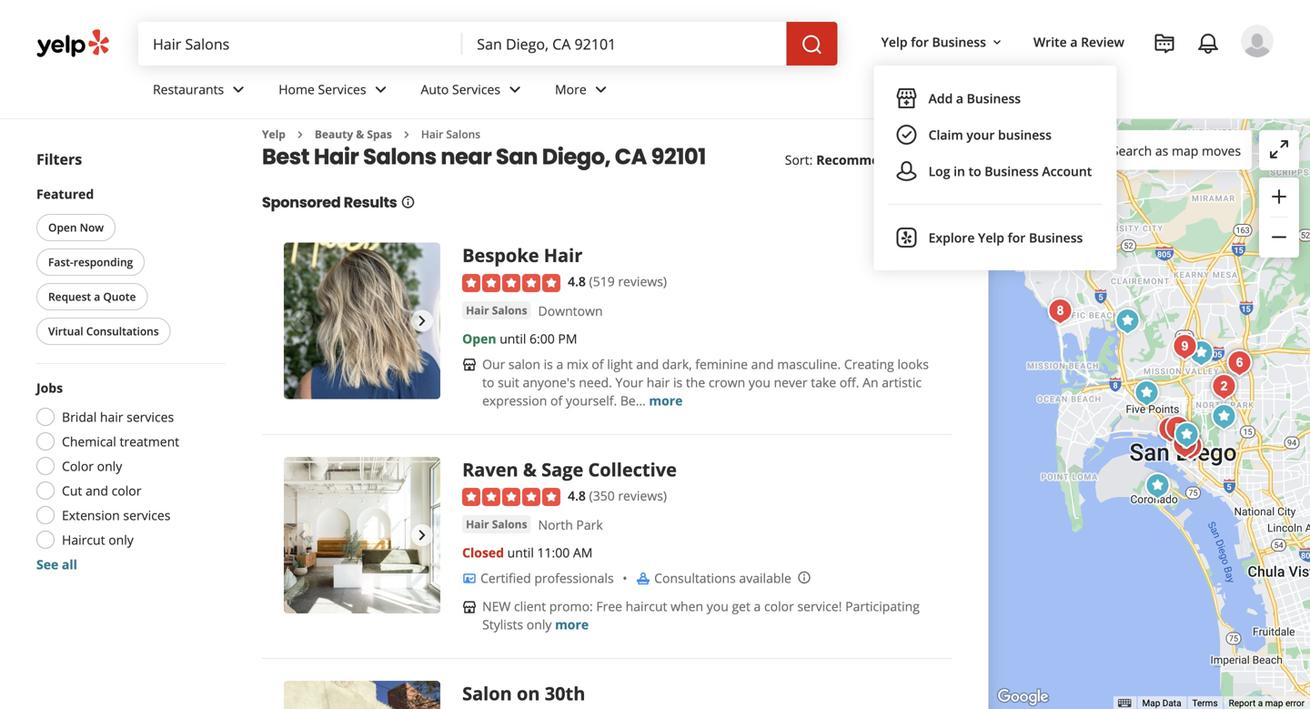 Task type: locate. For each thing, give the bounding box(es) containing it.
0 horizontal spatial for
[[911, 33, 929, 51]]

next image for raven
[[412, 524, 433, 546]]

hair down 'dark,'
[[647, 374, 670, 391]]

1 horizontal spatial map
[[1266, 698, 1284, 709]]

1 none field from the left
[[138, 22, 463, 66]]

search
[[1112, 142, 1153, 159]]

add a business button
[[889, 80, 1103, 117]]

more for haircut
[[555, 616, 589, 633]]

1 4.8 from the top
[[568, 273, 586, 290]]

you left get
[[707, 598, 729, 615]]

services
[[318, 81, 366, 98], [452, 81, 501, 98]]

hair salons link up open until 6:00 pm
[[463, 301, 531, 319]]

map region
[[838, 19, 1311, 709]]

services down cut and color
[[123, 507, 171, 524]]

feminine
[[696, 355, 748, 373]]

0 horizontal spatial you
[[707, 598, 729, 615]]

take
[[811, 374, 837, 391]]

1 16 bizhouse v2 image from the top
[[463, 357, 477, 372]]

4.8 left the (350 on the bottom left
[[568, 487, 586, 504]]

2 16 bizhouse v2 image from the top
[[463, 600, 477, 615]]

hair salons button up closed
[[463, 515, 531, 534]]

hair salons up closed
[[466, 517, 528, 532]]

24 chevron down v2 image
[[228, 79, 250, 101], [370, 79, 392, 101]]

services right home at top left
[[318, 81, 366, 98]]

1 vertical spatial you
[[707, 598, 729, 615]]

hair up open until 6:00 pm
[[466, 303, 489, 318]]

0 vertical spatial reviews)
[[618, 273, 667, 290]]

zoom out image
[[1269, 226, 1291, 248]]

0 horizontal spatial consultations
[[86, 324, 159, 339]]

style lounge salon image
[[1167, 427, 1204, 463]]

1 vertical spatial hair salons link
[[463, 515, 531, 534]]

diego,
[[542, 141, 611, 172]]

map right as
[[1172, 142, 1199, 159]]

2 4.8 from the top
[[568, 487, 586, 504]]

0 vertical spatial consultations
[[86, 324, 159, 339]]

slideshow element
[[284, 243, 441, 399], [284, 457, 441, 613]]

info icon image
[[797, 570, 812, 585], [797, 570, 812, 585]]

in
[[954, 163, 966, 180]]

am
[[573, 544, 593, 561]]

services for home services
[[318, 81, 366, 98]]

4.8 (519 reviews)
[[568, 273, 667, 290]]

& for beauty
[[356, 127, 364, 142]]

a left quote
[[94, 289, 100, 304]]

until
[[500, 330, 527, 347], [508, 544, 534, 561]]

near
[[441, 141, 492, 172]]

0 horizontal spatial hair
[[100, 408, 123, 426]]

hair drezzers on fire image
[[1222, 345, 1258, 381]]

0 horizontal spatial and
[[86, 482, 108, 499]]

hair salons
[[421, 127, 481, 142], [466, 303, 528, 318], [466, 517, 528, 532]]

0 vertical spatial 4.8
[[568, 273, 586, 290]]

responding
[[74, 254, 133, 269]]

reviews) right the "(519"
[[618, 273, 667, 290]]

24 chevron down v2 image inside home services link
[[370, 79, 392, 101]]

a right report at the right bottom of page
[[1259, 698, 1264, 709]]

1 vertical spatial reviews)
[[618, 487, 667, 504]]

apple l. image
[[1242, 25, 1274, 57]]

1 vertical spatial 4.8
[[568, 487, 586, 504]]

1 horizontal spatial 24 chevron down v2 image
[[370, 79, 392, 101]]

4.8
[[568, 273, 586, 290], [568, 487, 586, 504]]

business down business
[[985, 163, 1039, 180]]

error
[[1286, 698, 1305, 709]]

closed
[[463, 544, 504, 561]]

2 none field from the left
[[463, 22, 787, 66]]

consultations down quote
[[86, 324, 159, 339]]

and up your
[[636, 355, 659, 373]]

for
[[911, 33, 929, 51], [1008, 229, 1026, 246]]

yelp link
[[262, 127, 286, 142]]

hair salons right 16 chevron right v2 image
[[421, 127, 481, 142]]

0 horizontal spatial of
[[551, 392, 563, 409]]

reviews)
[[618, 273, 667, 290], [618, 487, 667, 504]]

1 horizontal spatial is
[[674, 374, 683, 391]]

0 vertical spatial is
[[544, 355, 553, 373]]

0 vertical spatial more
[[649, 392, 683, 409]]

0 vertical spatial for
[[911, 33, 929, 51]]

a for write
[[1071, 33, 1078, 51]]

1 slideshow element from the top
[[284, 243, 441, 399]]

24 chevron down v2 image up spas
[[370, 79, 392, 101]]

san
[[496, 141, 538, 172]]

account
[[1043, 163, 1093, 180]]

more
[[649, 392, 683, 409], [555, 616, 589, 633]]

1 vertical spatial hair salons button
[[463, 515, 531, 534]]

salon on 30th image
[[1206, 399, 1243, 435]]

a left the mix
[[557, 355, 564, 373]]

1 vertical spatial only
[[109, 531, 134, 548]]

restaurants
[[153, 81, 224, 98]]

2 vertical spatial hair salons
[[466, 517, 528, 532]]

1 vertical spatial next image
[[412, 524, 433, 546]]

extension
[[62, 507, 120, 524]]

yourself.
[[566, 392, 617, 409]]

group
[[1260, 178, 1300, 258]]

1 vertical spatial more link
[[555, 616, 589, 633]]

1 hair salons link from the top
[[463, 301, 531, 319]]

results
[[344, 192, 397, 212]]

you left never
[[749, 374, 771, 391]]

none field address, neighborhood, city, state or zip
[[463, 22, 787, 66]]

hair up downtown
[[544, 243, 583, 268]]

meraki lounge image
[[1173, 430, 1209, 466]]

16 certified professionals v2 image
[[463, 571, 477, 586]]

bespoke hair
[[463, 243, 583, 268]]

north park
[[538, 516, 603, 534]]

yelp up the 24 add biz v2 icon
[[882, 33, 908, 51]]

0 vertical spatial 16 bizhouse v2 image
[[463, 357, 477, 372]]

search image
[[802, 34, 823, 56]]

is
[[544, 355, 553, 373], [674, 374, 683, 391]]

option group
[[31, 379, 226, 574]]

2 horizontal spatial yelp
[[979, 229, 1005, 246]]

available
[[740, 570, 792, 587]]

salons up closed until 11:00 am
[[492, 517, 528, 532]]

of up the "need."
[[592, 355, 604, 373]]

0 horizontal spatial color
[[112, 482, 141, 499]]

map for moves
[[1172, 142, 1199, 159]]

1 services from the left
[[318, 81, 366, 98]]

open left now
[[48, 220, 77, 235]]

home services link
[[264, 66, 406, 118]]

24 chevron down v2 image
[[504, 79, 526, 101], [591, 79, 612, 101]]

you inside the new client promo: free haircut when you get a color service! participating stylists only
[[707, 598, 729, 615]]

0 vertical spatial you
[[749, 374, 771, 391]]

only down extension services
[[109, 531, 134, 548]]

0 vertical spatial open
[[48, 220, 77, 235]]

moves
[[1203, 142, 1242, 159]]

none field up more
[[463, 22, 787, 66]]

quote
[[103, 289, 136, 304]]

1 horizontal spatial more
[[649, 392, 683, 409]]

2 reviews) from the top
[[618, 487, 667, 504]]

participating
[[846, 598, 920, 615]]

hair salons for bespoke
[[466, 303, 528, 318]]

0 horizontal spatial more link
[[555, 616, 589, 633]]

1 vertical spatial is
[[674, 374, 683, 391]]

0 vertical spatial color
[[112, 482, 141, 499]]

4.8 star rating image
[[463, 274, 561, 292], [463, 488, 561, 506]]

None search field
[[138, 22, 838, 66]]

more right be…
[[649, 392, 683, 409]]

0 horizontal spatial 24 chevron down v2 image
[[228, 79, 250, 101]]

open now
[[48, 220, 104, 235]]

2 hair salons button from the top
[[463, 515, 531, 534]]

ca
[[615, 141, 647, 172]]

2 24 chevron down v2 image from the left
[[591, 79, 612, 101]]

1 vertical spatial 4.8 star rating image
[[463, 488, 561, 506]]

business inside "button"
[[967, 90, 1021, 107]]

0 vertical spatial yelp
[[882, 33, 908, 51]]

for right explore
[[1008, 229, 1026, 246]]

1 horizontal spatial 24 chevron down v2 image
[[591, 79, 612, 101]]

hair salons button for raven
[[463, 515, 531, 534]]

24 chevron down v2 image right auto services
[[504, 79, 526, 101]]

consultations up when
[[655, 570, 736, 587]]

1 vertical spatial color
[[765, 598, 795, 615]]

report a map error link
[[1229, 698, 1305, 709]]

2 services from the left
[[452, 81, 501, 98]]

0 vertical spatial &
[[356, 127, 364, 142]]

services right auto
[[452, 81, 501, 98]]

0 vertical spatial hair salons link
[[463, 301, 531, 319]]

open now button
[[36, 214, 116, 241]]

things to do, nail salons, plumbers text field
[[138, 22, 463, 66]]

1 horizontal spatial &
[[523, 457, 537, 482]]

certified
[[481, 570, 531, 587]]

hair right 16 chevron right v2 image
[[421, 127, 444, 142]]

1 24 chevron down v2 image from the left
[[228, 79, 250, 101]]

1 next image from the top
[[412, 310, 433, 332]]

log
[[929, 163, 951, 180]]

hair salons link up closed
[[463, 515, 531, 534]]

auto services link
[[406, 66, 541, 118]]

google image
[[994, 685, 1054, 709]]

only up cut and color
[[97, 457, 122, 475]]

mix
[[567, 355, 589, 373]]

0 horizontal spatial map
[[1172, 142, 1199, 159]]

0 vertical spatial to
[[969, 163, 982, 180]]

hair up chemical treatment
[[100, 408, 123, 426]]

cut and color
[[62, 482, 141, 499]]

hair salons link
[[463, 301, 531, 319], [463, 515, 531, 534]]

0 vertical spatial map
[[1172, 142, 1199, 159]]

1 vertical spatial slideshow element
[[284, 457, 441, 613]]

& left spas
[[356, 127, 364, 142]]

11:00
[[538, 544, 570, 561]]

request a quote button
[[36, 283, 148, 310]]

6:00
[[530, 330, 555, 347]]

2 24 chevron down v2 image from the left
[[370, 79, 392, 101]]

0 horizontal spatial 24 chevron down v2 image
[[504, 79, 526, 101]]

1 horizontal spatial more link
[[649, 392, 683, 409]]

consultations available
[[655, 570, 792, 587]]

salons
[[446, 127, 481, 142], [363, 141, 437, 172], [492, 303, 528, 318], [492, 517, 528, 532]]

auto
[[421, 81, 449, 98]]

none field things to do, nail salons, plumbers
[[138, 22, 463, 66]]

open
[[48, 220, 77, 235], [463, 330, 497, 347]]

all
[[62, 556, 77, 573]]

business categories element
[[138, 66, 1274, 118]]

bb meme salon coronado image
[[1140, 468, 1176, 504]]

is left the on the bottom right
[[674, 374, 683, 391]]

0 horizontal spatial is
[[544, 355, 553, 373]]

color down available
[[765, 598, 795, 615]]

yelp left 16 chevron right v2 icon
[[262, 127, 286, 142]]

more link
[[649, 392, 683, 409], [555, 616, 589, 633]]

more down promo:
[[555, 616, 589, 633]]

2 hair salons link from the top
[[463, 515, 531, 534]]

16 chevron right v2 image
[[399, 127, 414, 142]]

reviews) down collective
[[618, 487, 667, 504]]

the
[[686, 374, 706, 391]]

1 vertical spatial to
[[483, 374, 495, 391]]

a inside "button"
[[957, 90, 964, 107]]

pm
[[558, 330, 578, 347]]

hair inside 'option group'
[[100, 408, 123, 426]]

more for mix
[[649, 392, 683, 409]]

salon on 30th link
[[463, 681, 586, 706]]

1 horizontal spatial services
[[452, 81, 501, 98]]

map for error
[[1266, 698, 1284, 709]]

a right get
[[754, 598, 761, 615]]

a right write
[[1071, 33, 1078, 51]]

beauty & spas
[[315, 127, 392, 142]]

open inside button
[[48, 220, 77, 235]]

hair right 16 chevron right v2 icon
[[314, 141, 359, 172]]

more link down promo:
[[555, 616, 589, 633]]

for up the 24 add biz v2 icon
[[911, 33, 929, 51]]

0 vertical spatial next image
[[412, 310, 433, 332]]

1 vertical spatial more
[[555, 616, 589, 633]]

1 vertical spatial open
[[463, 330, 497, 347]]

color up extension services
[[112, 482, 141, 499]]

0 horizontal spatial services
[[318, 81, 366, 98]]

a inside the new client promo: free haircut when you get a color service! participating stylists only
[[754, 598, 761, 615]]

open until 6:00 pm
[[463, 330, 578, 347]]

projects image
[[1154, 33, 1176, 55]]

1 horizontal spatial to
[[969, 163, 982, 180]]

slideshow element for bespoke hair
[[284, 243, 441, 399]]

hair salons button up open until 6:00 pm
[[463, 301, 531, 319]]

16 bizhouse v2 image
[[463, 357, 477, 372], [463, 600, 477, 615]]

reviews) for raven & sage collective
[[618, 487, 667, 504]]

1 horizontal spatial of
[[592, 355, 604, 373]]

only down client at bottom left
[[527, 616, 552, 633]]

16 bizhouse v2 image left "new"
[[463, 600, 477, 615]]

keyboard shortcuts image
[[1119, 699, 1132, 707]]

salons down auto services link
[[446, 127, 481, 142]]

yelp for 'yelp' link
[[262, 127, 286, 142]]

0 vertical spatial 4.8 star rating image
[[463, 274, 561, 292]]

None field
[[138, 22, 463, 66], [463, 22, 787, 66]]

next image
[[412, 310, 433, 332], [412, 524, 433, 546]]

0 vertical spatial until
[[500, 330, 527, 347]]

4.8 left the "(519"
[[568, 273, 586, 290]]

open up our
[[463, 330, 497, 347]]

log in to business account
[[929, 163, 1093, 180]]

hair inside 'our salon is a mix of light and dark, feminine and masculine. creating looks to suit anyone's need. your hair is the crown you never take off. an artistic expression of yourself. be…'
[[647, 374, 670, 391]]

home
[[279, 81, 315, 98]]

claim your business button
[[889, 117, 1103, 153]]

until for bespoke
[[500, 330, 527, 347]]

1 vertical spatial until
[[508, 544, 534, 561]]

map data button
[[1143, 697, 1182, 709]]

to down our
[[483, 374, 495, 391]]

business left 16 chevron down v2 icon
[[933, 33, 987, 51]]

hair drezzers on fire image
[[1222, 345, 1258, 381]]

1 horizontal spatial hair
[[647, 374, 670, 391]]

more link right be…
[[649, 392, 683, 409]]

only for color only
[[97, 457, 122, 475]]

hair salons up open until 6:00 pm
[[466, 303, 528, 318]]

1 vertical spatial hair salons
[[466, 303, 528, 318]]

1 vertical spatial for
[[1008, 229, 1026, 246]]

until up certified
[[508, 544, 534, 561]]

2 vertical spatial yelp
[[979, 229, 1005, 246]]

of down anyone's
[[551, 392, 563, 409]]

salons up open until 6:00 pm
[[492, 303, 528, 318]]

16 bizhouse v2 image left our
[[463, 357, 477, 372]]

24 chevron down v2 image right restaurants
[[228, 79, 250, 101]]

color
[[112, 482, 141, 499], [765, 598, 795, 615]]

expand map image
[[1269, 138, 1291, 160]]

1 horizontal spatial for
[[1008, 229, 1026, 246]]

1 hair salons button from the top
[[463, 301, 531, 319]]

yelp right explore
[[979, 229, 1005, 246]]

1 vertical spatial consultations
[[655, 570, 736, 587]]

virtual
[[48, 324, 83, 339]]

1 vertical spatial map
[[1266, 698, 1284, 709]]

to right the "in"
[[969, 163, 982, 180]]

hair
[[421, 127, 444, 142], [314, 141, 359, 172], [544, 243, 583, 268], [466, 303, 489, 318], [466, 517, 489, 532]]

yelp for business
[[882, 33, 987, 51]]

a inside button
[[94, 289, 100, 304]]

and right cut
[[86, 482, 108, 499]]

2 4.8 star rating image from the top
[[463, 488, 561, 506]]

& for raven
[[523, 457, 537, 482]]

1 horizontal spatial open
[[463, 330, 497, 347]]

24 chevron down v2 image inside more link
[[591, 79, 612, 101]]

raven & sage collective link
[[463, 457, 677, 482]]

and up never
[[752, 355, 774, 373]]

raven & sage collective image
[[1206, 369, 1243, 405], [1206, 369, 1243, 405]]

16 bizhouse v2 image for new
[[463, 600, 477, 615]]

you inside 'our salon is a mix of light and dark, feminine and masculine. creating looks to suit anyone's need. your hair is the crown you never take off. an artistic expression of yourself. be…'
[[749, 374, 771, 391]]

0 vertical spatial more link
[[649, 392, 683, 409]]

free
[[597, 598, 623, 615]]

& left sage
[[523, 457, 537, 482]]

is up anyone's
[[544, 355, 553, 373]]

2 vertical spatial only
[[527, 616, 552, 633]]

color
[[62, 457, 94, 475]]

map left error
[[1266, 698, 1284, 709]]

until for raven
[[508, 544, 534, 561]]

4.8 star rating image down the bespoke on the left top of page
[[463, 274, 561, 292]]

1 horizontal spatial you
[[749, 374, 771, 391]]

consultations inside virtual consultations button
[[86, 324, 159, 339]]

1 vertical spatial &
[[523, 457, 537, 482]]

24 chevron down v2 image for restaurants
[[228, 79, 250, 101]]

none field up home at top left
[[138, 22, 463, 66]]

2 slideshow element from the top
[[284, 457, 441, 613]]

and
[[636, 355, 659, 373], [752, 355, 774, 373], [86, 482, 108, 499]]

24 chevron down v2 image inside restaurants link
[[228, 79, 250, 101]]

yelp for yelp for business
[[882, 33, 908, 51]]

new
[[483, 598, 511, 615]]

24 chevron down v2 image for auto services
[[504, 79, 526, 101]]

best
[[262, 141, 310, 172]]

a right add
[[957, 90, 964, 107]]

4.8 for &
[[568, 487, 586, 504]]

1 horizontal spatial yelp
[[882, 33, 908, 51]]

2 next image from the top
[[412, 524, 433, 546]]

&
[[356, 127, 364, 142], [523, 457, 537, 482]]

color inside the new client promo: free haircut when you get a color service! participating stylists only
[[765, 598, 795, 615]]

more link for mix
[[649, 392, 683, 409]]

1 vertical spatial yelp
[[262, 127, 286, 142]]

0 vertical spatial hair
[[647, 374, 670, 391]]

creating
[[845, 355, 895, 373]]

16 chevron right v2 image
[[293, 127, 308, 142]]

services up treatment
[[127, 408, 174, 426]]

24 chevron down v2 image inside auto services link
[[504, 79, 526, 101]]

1 vertical spatial 16 bizhouse v2 image
[[463, 600, 477, 615]]

until up salon
[[500, 330, 527, 347]]

0 horizontal spatial to
[[483, 374, 495, 391]]

business up claim your business button
[[967, 90, 1021, 107]]

1 reviews) from the top
[[618, 273, 667, 290]]

0 vertical spatial hair salons button
[[463, 301, 531, 319]]

4.8 star rating image down raven
[[463, 488, 561, 506]]

0 vertical spatial only
[[97, 457, 122, 475]]

a
[[1071, 33, 1078, 51], [957, 90, 964, 107], [94, 289, 100, 304], [557, 355, 564, 373], [754, 598, 761, 615], [1259, 698, 1264, 709]]

4.8 star rating image for bespoke
[[463, 274, 561, 292]]

bespoke hair image
[[1169, 417, 1206, 453]]

1 horizontal spatial color
[[765, 598, 795, 615]]

0 horizontal spatial more
[[555, 616, 589, 633]]

a inside 'our salon is a mix of light and dark, feminine and masculine. creating looks to suit anyone's need. your hair is the crown you never take off. an artistic expression of yourself. be…'
[[557, 355, 564, 373]]

0 vertical spatial slideshow element
[[284, 243, 441, 399]]

1 horizontal spatial consultations
[[655, 570, 736, 587]]

24 chevron down v2 image right more
[[591, 79, 612, 101]]

see all
[[36, 556, 77, 573]]

4.8 star rating image for raven
[[463, 488, 561, 506]]

fast-responding
[[48, 254, 133, 269]]

1 4.8 star rating image from the top
[[463, 274, 561, 292]]

1 24 chevron down v2 image from the left
[[504, 79, 526, 101]]

0 horizontal spatial yelp
[[262, 127, 286, 142]]

sponsored
[[262, 192, 341, 212]]

0 horizontal spatial open
[[48, 220, 77, 235]]

1 vertical spatial hair
[[100, 408, 123, 426]]

24 chevron down v2 image for home services
[[370, 79, 392, 101]]

0 horizontal spatial &
[[356, 127, 364, 142]]



Task type: describe. For each thing, give the bounding box(es) containing it.
for inside 'yelp for business' button
[[911, 33, 929, 51]]

dark,
[[663, 355, 692, 373]]

elli's hair studio image
[[1153, 411, 1189, 448]]

slideshow element for raven & sage collective
[[284, 457, 441, 613]]

looks
[[898, 355, 929, 373]]

(350
[[589, 487, 615, 504]]

0 vertical spatial hair salons
[[421, 127, 481, 142]]

30th
[[545, 681, 586, 706]]

data
[[1163, 698, 1182, 709]]

color only
[[62, 457, 122, 475]]

0 vertical spatial of
[[592, 355, 604, 373]]

to inside button
[[969, 163, 982, 180]]

92101
[[651, 141, 706, 172]]

map data
[[1143, 698, 1182, 709]]

jobs
[[36, 379, 63, 396]]

log in to business account button
[[889, 153, 1103, 189]]

salon on 30th
[[463, 681, 586, 706]]

only for haircut only
[[109, 531, 134, 548]]

24 claim v2 image
[[896, 124, 918, 146]]

featured group
[[33, 185, 226, 349]]

request a quote
[[48, 289, 136, 304]]

address, neighborhood, city, state or zip text field
[[463, 22, 787, 66]]

a for report
[[1259, 698, 1264, 709]]

professionals
[[535, 570, 614, 587]]

bombshell color bar image
[[1129, 375, 1166, 411]]

best hair salons near san diego, ca 92101
[[262, 141, 706, 172]]

for inside explore yelp for business button
[[1008, 229, 1026, 246]]

masculine.
[[778, 355, 841, 373]]

hair salons link for bespoke
[[463, 301, 531, 319]]

need.
[[579, 374, 613, 391]]

4.8 for hair
[[568, 273, 586, 290]]

option group containing jobs
[[31, 379, 226, 574]]

report a map error
[[1229, 698, 1305, 709]]

open for open now
[[48, 220, 77, 235]]

business down account
[[1030, 229, 1084, 246]]

sort: recommended
[[785, 151, 912, 168]]

virtual consultations button
[[36, 318, 171, 345]]

add a business
[[929, 90, 1021, 107]]

as
[[1156, 142, 1169, 159]]

a for add
[[957, 90, 964, 107]]

recommended button
[[817, 151, 930, 168]]

certified professionals
[[481, 570, 614, 587]]

recommended
[[817, 151, 912, 168]]

0 vertical spatial services
[[127, 408, 174, 426]]

haircut
[[62, 531, 105, 548]]

evolv salon image
[[1043, 293, 1079, 330]]

expression
[[483, 392, 547, 409]]

your
[[616, 374, 644, 391]]

1 horizontal spatial and
[[636, 355, 659, 373]]

see
[[36, 556, 58, 573]]

zoom in image
[[1269, 186, 1291, 208]]

restaurants link
[[138, 66, 264, 118]]

collective
[[589, 457, 677, 482]]

16 chevron down v2 image
[[990, 35, 1005, 50]]

business inside button
[[985, 163, 1039, 180]]

services for auto services
[[452, 81, 501, 98]]

flirt  salon image
[[1173, 429, 1209, 465]]

2 horizontal spatial and
[[752, 355, 774, 373]]

only inside the new client promo: free haircut when you get a color service! participating stylists only
[[527, 616, 552, 633]]

1 vertical spatial services
[[123, 507, 171, 524]]

bespoke hair image
[[1169, 417, 1206, 453]]

notifications image
[[1198, 33, 1220, 55]]

featured
[[36, 185, 94, 203]]

bespoke hair link
[[463, 243, 583, 268]]

hair salons link for raven
[[463, 515, 531, 534]]

claim your business
[[929, 126, 1052, 143]]

when
[[671, 598, 704, 615]]

never
[[774, 374, 808, 391]]

sage
[[542, 457, 584, 482]]

our
[[483, 355, 505, 373]]

1 vertical spatial of
[[551, 392, 563, 409]]

next image for bespoke
[[412, 310, 433, 332]]

hair salons button for bespoke
[[463, 301, 531, 319]]

a for request
[[94, 289, 100, 304]]

extension services
[[62, 507, 171, 524]]

wildflower salon image
[[1160, 411, 1196, 447]]

filters
[[36, 149, 82, 169]]

24 yelp for biz v2 image
[[896, 227, 918, 249]]

our salon is a mix of light and dark, feminine and masculine. creating looks to suit anyone's need. your hair is the crown you never take off. an artistic expression of yourself. be…
[[483, 355, 929, 409]]

closed until 11:00 am
[[463, 544, 593, 561]]

downtown
[[538, 302, 603, 319]]

terms
[[1193, 698, 1219, 709]]

hair up closed
[[466, 517, 489, 532]]

24 friends v2 image
[[896, 160, 918, 182]]

light
[[607, 355, 633, 373]]

reviews) for bespoke hair
[[618, 273, 667, 290]]

write a review link
[[1027, 25, 1132, 58]]

salon
[[509, 355, 541, 373]]

beauty & spas link
[[315, 127, 392, 142]]

new client promo: free haircut when you get a color service! participating stylists only
[[483, 598, 920, 633]]

to inside 'our salon is a mix of light and dark, feminine and masculine. creating looks to suit anyone's need. your hair is the crown you never take off. an artistic expression of yourself. be…'
[[483, 374, 495, 391]]

kay's salon studio image
[[1167, 329, 1204, 365]]

chemical
[[62, 433, 116, 450]]

more
[[555, 81, 587, 98]]

treatment
[[120, 433, 179, 450]]

explore yelp for business button
[[889, 219, 1103, 256]]

stylists
[[483, 616, 524, 633]]

haircut
[[626, 598, 668, 615]]

bridal hair services
[[62, 408, 174, 426]]

more link for haircut
[[555, 616, 589, 633]]

hair drezzers on fire - bay park image
[[1110, 303, 1146, 340]]

hair salons for raven
[[466, 517, 528, 532]]

yelp for business button
[[874, 25, 1012, 58]]

24 chevron down v2 image for more
[[591, 79, 612, 101]]

16 info v2 image
[[401, 195, 416, 209]]

business
[[999, 126, 1052, 143]]

client
[[514, 598, 546, 615]]

salons up 16 info v2 'icon'
[[363, 141, 437, 172]]

cut
[[62, 482, 82, 499]]

terms link
[[1193, 698, 1219, 709]]

16 bizhouse v2 image for our
[[463, 357, 477, 372]]

report
[[1229, 698, 1256, 709]]

raven
[[463, 457, 519, 482]]

promo:
[[550, 598, 593, 615]]

review
[[1082, 33, 1125, 51]]

service!
[[798, 598, 843, 615]]

24 add biz v2 image
[[896, 87, 918, 109]]

previous image
[[291, 524, 313, 546]]

haircut only
[[62, 531, 134, 548]]

open for open until 6:00 pm
[[463, 330, 497, 347]]

16 consultations available v2 image
[[636, 571, 651, 586]]

user actions element
[[867, 23, 1300, 270]]

previous image
[[291, 310, 313, 332]]

north
[[538, 516, 573, 534]]

the lavender suite image
[[1184, 335, 1220, 371]]

request
[[48, 289, 91, 304]]

see all button
[[36, 556, 77, 573]]

bespoke
[[463, 243, 539, 268]]



Task type: vqa. For each thing, say whether or not it's contained in the screenshot.
the top you
yes



